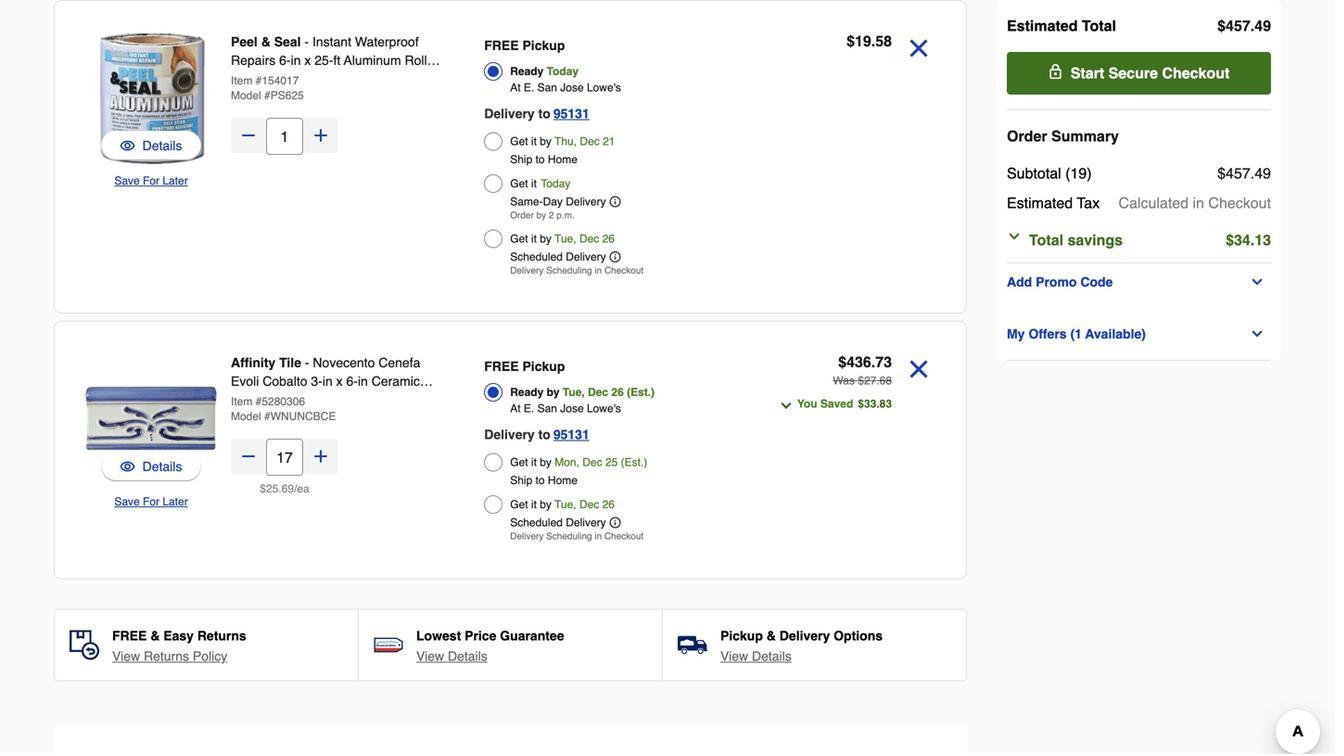Task type: vqa. For each thing, say whether or not it's contained in the screenshot.
the top the "Scheduling"
yes



Task type: locate. For each thing, give the bounding box(es) containing it.
1 home from the top
[[548, 153, 578, 166]]

save for later button for flashing
[[114, 172, 188, 190]]

1 at e. san jose lowe's from the top
[[510, 81, 621, 94]]

0 vertical spatial 457
[[1226, 17, 1251, 34]]

26 up get it by mon, dec 25 (est.)
[[612, 386, 624, 399]]

1 vertical spatial option group
[[484, 353, 742, 547]]

& for pickup
[[767, 628, 776, 643]]

2 ship to home from the top
[[510, 474, 578, 487]]

26
[[603, 232, 615, 245], [612, 386, 624, 399], [603, 498, 615, 511]]

chevron down image
[[1007, 229, 1022, 244], [1251, 327, 1265, 341], [779, 398, 794, 413]]

0 vertical spatial model
[[231, 89, 261, 102]]

model for bullnose
[[231, 410, 261, 423]]

1 vertical spatial 25
[[266, 482, 279, 495]]

2 info image from the top
[[610, 517, 621, 528]]

1 for from the top
[[143, 174, 160, 187]]

checkout
[[1163, 64, 1230, 82], [1209, 194, 1272, 211], [605, 265, 644, 276], [605, 531, 644, 542]]

1 457 from the top
[[1226, 17, 1251, 34]]

2 later from the top
[[163, 495, 188, 508]]

minus image
[[239, 447, 258, 466]]

1 vertical spatial save for later button
[[114, 493, 188, 511]]

3 view from the left
[[721, 649, 749, 664]]

0 vertical spatial ready
[[510, 65, 544, 78]]

quickview image
[[120, 136, 135, 155], [120, 457, 135, 476]]

stepper number input field with increment and decrement buttons number field for minus image
[[266, 118, 303, 155]]

#ps625
[[264, 89, 304, 102]]

free up view returns policy link
[[112, 628, 147, 643]]

estimated for estimated total
[[1007, 17, 1078, 34]]

get left mon,
[[510, 456, 528, 469]]

ship to home for instant waterproof repairs 6-in x 25-ft aluminum roll flashing
[[510, 153, 578, 166]]

0 vertical spatial 49
[[1255, 17, 1272, 34]]

tue, down mon,
[[555, 498, 577, 511]]

later
[[163, 174, 188, 187], [163, 495, 188, 508]]

-
[[305, 34, 309, 49], [305, 355, 309, 370]]

$
[[1218, 17, 1226, 34], [847, 32, 855, 50], [1218, 165, 1226, 182], [1226, 231, 1235, 249], [839, 353, 847, 371], [858, 374, 864, 387], [858, 397, 864, 410], [260, 482, 266, 495]]

1 vertical spatial at e. san jose lowe's
[[510, 402, 621, 415]]

1 vertical spatial estimated
[[1007, 194, 1073, 211]]

scheduled down mon,
[[510, 516, 563, 529]]

2 stepper number input field with increment and decrement buttons number field from the top
[[266, 439, 303, 476]]

at
[[510, 81, 521, 94], [510, 402, 521, 415]]

save for later for novecento cenefa evoli cobalto 3-in x 6-in ceramic bullnose tile (0.1-sq. ft/ piece)
[[114, 495, 188, 508]]

chevron down image for you saved
[[779, 398, 794, 413]]

0 vertical spatial san
[[538, 81, 557, 94]]

at e. san jose lowe's
[[510, 81, 621, 94], [510, 402, 621, 415]]

0 vertical spatial tue,
[[555, 232, 577, 245]]

at e. san jose lowe's down 'ready by tue, dec 26 (est.)'
[[510, 402, 621, 415]]

item
[[231, 74, 253, 87], [231, 395, 253, 408]]

2 ready from the top
[[510, 386, 544, 399]]

2 at e. san jose lowe's from the top
[[510, 402, 621, 415]]

1 vertical spatial tue,
[[563, 386, 585, 399]]

by up mon,
[[547, 386, 560, 399]]

73
[[876, 353, 892, 371]]

2 item from the top
[[231, 395, 253, 408]]

at for novecento cenefa evoli cobalto 3-in x 6-in ceramic bullnose tile (0.1-sq. ft/ piece)
[[510, 402, 521, 415]]

total
[[1082, 17, 1117, 34], [1030, 231, 1064, 249]]

1 remove item image from the top
[[903, 32, 935, 64]]

scheduled delivery
[[510, 250, 606, 263], [510, 516, 606, 529]]

stepper number input field with increment and decrement buttons number field for minus icon
[[266, 439, 303, 476]]

it down order by 2 p.m.
[[531, 232, 537, 245]]

pickup inside pickup & delivery options view details
[[721, 628, 763, 643]]

free up ready today on the top of page
[[484, 38, 519, 53]]

at down ready today on the top of page
[[510, 81, 521, 94]]

& for peel
[[261, 34, 271, 49]]

info image
[[610, 251, 621, 263]]

get down get it by mon, dec 25 (est.)
[[510, 498, 528, 511]]

1 save for later from the top
[[114, 174, 188, 187]]

save for later button for bullnose
[[114, 493, 188, 511]]

save for later for instant waterproof repairs 6-in x 25-ft aluminum roll flashing
[[114, 174, 188, 187]]

0 vertical spatial home
[[548, 153, 578, 166]]

2 horizontal spatial view
[[721, 649, 749, 664]]

free for ceramic
[[484, 359, 519, 374]]

1 lowe's from the top
[[587, 81, 621, 94]]

to
[[539, 106, 551, 121], [536, 153, 545, 166], [539, 427, 551, 442], [536, 474, 545, 487]]

1 vertical spatial info image
[[610, 517, 621, 528]]

2 remove item image from the top
[[903, 353, 935, 385]]

estimated total
[[1007, 17, 1117, 34]]

later down novecento cenefa evoli cobalto 3-in x 6-in ceramic bullnose tile (0.1-sq. ft/ piece) image
[[163, 495, 188, 508]]

by down get it by mon, dec 25 (est.)
[[540, 498, 552, 511]]

/ea
[[294, 482, 310, 495]]

policy
[[193, 649, 227, 664]]

1 vertical spatial $ 457 . 49
[[1218, 165, 1272, 182]]

returns down easy
[[144, 649, 189, 664]]

by down order by 2 p.m.
[[540, 232, 552, 245]]

save down novecento cenefa evoli cobalto 3-in x 6-in ceramic bullnose tile (0.1-sq. ft/ piece) image
[[114, 495, 140, 508]]

1 scheduled delivery from the top
[[510, 250, 606, 263]]

0 vertical spatial 6-
[[279, 53, 291, 68]]

estimated up the secure image at the right of page
[[1007, 17, 1078, 34]]

1 vertical spatial 95131
[[554, 427, 590, 442]]

at e. san jose lowe's for novecento cenefa evoli cobalto 3-in x 6-in ceramic bullnose tile (0.1-sq. ft/ piece)
[[510, 402, 621, 415]]

1 vertical spatial 95131 button
[[554, 423, 590, 446]]

1 view details link from the left
[[416, 647, 488, 666]]

0 horizontal spatial chevron down image
[[779, 398, 794, 413]]

1 free pickup from the top
[[484, 38, 565, 53]]

26 up info image
[[603, 232, 615, 245]]

2 delivery to 95131 from the top
[[484, 427, 590, 442]]

.
[[1251, 17, 1255, 34], [872, 32, 876, 50], [1251, 165, 1255, 182], [1251, 231, 1255, 249], [872, 353, 876, 371], [877, 374, 880, 387], [877, 397, 880, 410], [279, 482, 282, 495]]

delivery to 95131
[[484, 106, 590, 121], [484, 427, 590, 442]]

6-
[[279, 53, 291, 68], [346, 374, 358, 389]]

get down order by 2 p.m.
[[510, 232, 528, 245]]

& left options
[[767, 628, 776, 643]]

2 estimated from the top
[[1007, 194, 1073, 211]]

chevron down image left you
[[779, 398, 794, 413]]

0 vertical spatial e.
[[524, 81, 535, 94]]

2 lowe's from the top
[[587, 402, 621, 415]]

x up sq.
[[336, 374, 343, 389]]

x
[[305, 53, 311, 68], [336, 374, 343, 389]]

0 vertical spatial x
[[305, 53, 311, 68]]

order down same-
[[510, 210, 534, 221]]

scheduled down order by 2 p.m.
[[510, 250, 563, 263]]

order summary
[[1007, 128, 1120, 145]]

instant waterproof repairs 6-in x 25-ft aluminum roll flashing image
[[84, 31, 218, 164]]

1 ready from the top
[[510, 65, 544, 78]]

1 vertical spatial at
[[510, 402, 521, 415]]

delivery scheduling in checkout down info image
[[510, 265, 644, 276]]

0 vertical spatial 26
[[603, 232, 615, 245]]

details
[[142, 138, 182, 153], [142, 459, 182, 474], [448, 649, 488, 664], [752, 649, 792, 664]]

in down same-day delivery
[[595, 265, 602, 276]]

view inside 'free & easy returns view returns policy'
[[112, 649, 140, 664]]

1 option group from the top
[[484, 32, 742, 281]]

0 vertical spatial ship
[[510, 153, 533, 166]]

view for pickup & delivery options view details
[[721, 649, 749, 664]]

1 horizontal spatial x
[[336, 374, 343, 389]]

ceramic
[[372, 374, 420, 389]]

95131 button up mon,
[[554, 423, 590, 446]]

1 save for later button from the top
[[114, 172, 188, 190]]

returns
[[197, 628, 246, 643], [144, 649, 189, 664]]

1 horizontal spatial 6-
[[346, 374, 358, 389]]

order for order summary
[[1007, 128, 1048, 145]]

today
[[547, 65, 579, 78], [541, 177, 571, 190]]

2 quickview image from the top
[[120, 457, 135, 476]]

25
[[606, 456, 618, 469], [266, 482, 279, 495]]

save for later button
[[114, 172, 188, 190], [114, 493, 188, 511]]

0 vertical spatial delivery to 95131
[[484, 106, 590, 121]]

1 vertical spatial model
[[231, 410, 261, 423]]

1 ship from the top
[[510, 153, 533, 166]]

free & easy returns view returns policy
[[112, 628, 246, 664]]

26 down get it by mon, dec 25 (est.)
[[603, 498, 615, 511]]

1 vertical spatial stepper number input field with increment and decrement buttons number field
[[266, 439, 303, 476]]

457
[[1226, 17, 1251, 34], [1226, 165, 1251, 182]]

in down seal
[[291, 53, 301, 68]]

ship up the "get it today"
[[510, 153, 533, 166]]

at down 'ready by tue, dec 26 (est.)'
[[510, 402, 521, 415]]

1 vertical spatial ship to home
[[510, 474, 578, 487]]

later down instant waterproof repairs 6-in x 25-ft aluminum roll flashing image
[[163, 174, 188, 187]]

1 95131 button from the top
[[554, 103, 590, 125]]

1 scheduling from the top
[[546, 265, 592, 276]]

2 save for later button from the top
[[114, 493, 188, 511]]

2 49 from the top
[[1255, 165, 1272, 182]]

1 at from the top
[[510, 81, 521, 94]]

1 scheduled from the top
[[510, 250, 563, 263]]

model down flashing
[[231, 89, 261, 102]]

e.
[[524, 81, 535, 94], [524, 402, 535, 415]]

1 horizontal spatial order
[[1007, 128, 1048, 145]]

1 - from the top
[[305, 34, 309, 49]]

1 vertical spatial remove item image
[[903, 353, 935, 385]]

1 stepper number input field with increment and decrement buttons number field from the top
[[266, 118, 303, 155]]

0 vertical spatial free pickup
[[484, 38, 565, 53]]

1 horizontal spatial &
[[261, 34, 271, 49]]

2 get it by tue, dec 26 from the top
[[510, 498, 615, 511]]

ready for roll
[[510, 65, 544, 78]]

instant waterproof repairs 6-in x 25-ft aluminum roll flashing
[[231, 34, 427, 86]]

2 horizontal spatial chevron down image
[[1251, 327, 1265, 341]]

tue, up get it by mon, dec 25 (est.)
[[563, 386, 585, 399]]

lowe's up 21
[[587, 81, 621, 94]]

ship down get it by mon, dec 25 (est.)
[[510, 474, 533, 487]]

95131 button for novecento cenefa evoli cobalto 3-in x 6-in ceramic bullnose tile (0.1-sq. ft/ piece)
[[554, 423, 590, 446]]

1 vertical spatial chevron down image
[[1251, 327, 1265, 341]]

ready
[[510, 65, 544, 78], [510, 386, 544, 399]]

0 vertical spatial estimated
[[1007, 17, 1078, 34]]

secure
[[1109, 64, 1159, 82]]

info image down get it by mon, dec 25 (est.)
[[610, 517, 621, 528]]

free inside 'free & easy returns view returns policy'
[[112, 628, 147, 643]]

item inside item #5280306 model #wnuncbce
[[231, 395, 253, 408]]

item #5280306 model #wnuncbce
[[231, 395, 336, 423]]

chevron down image down chevron down image
[[1251, 327, 1265, 341]]

details inside pickup & delivery options view details
[[752, 649, 792, 664]]

0 vertical spatial later
[[163, 174, 188, 187]]

delivery scheduling in checkout
[[510, 265, 644, 276], [510, 531, 644, 542]]

6- down novecento
[[346, 374, 358, 389]]

1 $ 457 . 49 from the top
[[1218, 17, 1272, 34]]

0 vertical spatial today
[[547, 65, 579, 78]]

5 it from the top
[[531, 498, 537, 511]]

e. down ready today on the top of page
[[524, 81, 535, 94]]

1 jose from the top
[[561, 81, 584, 94]]

13
[[1255, 231, 1272, 249]]

1 vertical spatial later
[[163, 495, 188, 508]]

view details link for view
[[721, 647, 792, 666]]

jose down ready today on the top of page
[[561, 81, 584, 94]]

1 model from the top
[[231, 89, 261, 102]]

remove item image right 68
[[903, 353, 935, 385]]

model inside item #154017 model #ps625
[[231, 89, 261, 102]]

1 vertical spatial ready
[[510, 386, 544, 399]]

2 vertical spatial free
[[112, 628, 147, 643]]

3 get from the top
[[510, 232, 528, 245]]

83
[[880, 397, 892, 410]]

start
[[1071, 64, 1105, 82]]

item inside item #154017 model #ps625
[[231, 74, 253, 87]]

$ up start secure checkout
[[1218, 17, 1226, 34]]

0 horizontal spatial view
[[112, 649, 140, 664]]

&
[[261, 34, 271, 49], [150, 628, 160, 643], [767, 628, 776, 643]]

1 horizontal spatial total
[[1082, 17, 1117, 34]]

total down estimated tax
[[1030, 231, 1064, 249]]

1 vertical spatial ship
[[510, 474, 533, 487]]

6- down seal
[[279, 53, 291, 68]]

lowe's down 'ready by tue, dec 26 (est.)'
[[587, 402, 621, 415]]

at e. san jose lowe's for instant waterproof repairs 6-in x 25-ft aluminum roll flashing
[[510, 81, 621, 94]]

1 san from the top
[[538, 81, 557, 94]]

calculated in checkout
[[1119, 194, 1272, 211]]

save for later
[[114, 174, 188, 187], [114, 495, 188, 508]]

order
[[1007, 128, 1048, 145], [510, 210, 534, 221]]

checkout right secure
[[1163, 64, 1230, 82]]

0 vertical spatial get it by tue, dec 26
[[510, 232, 615, 245]]

$ 457 . 49 for total
[[1218, 17, 1272, 34]]

jose
[[561, 81, 584, 94], [561, 402, 584, 415]]

0 vertical spatial 95131
[[554, 106, 590, 121]]

delivery inside pickup & delivery options view details
[[780, 628, 830, 643]]

delivery to 95131 up get it by thu, dec 21
[[484, 106, 590, 121]]

0 vertical spatial option group
[[484, 32, 742, 281]]

0 horizontal spatial view details link
[[416, 647, 488, 666]]

novecento cenefa evoli cobalto 3-in x 6-in ceramic bullnose tile (0.1-sq. ft/ piece) image
[[84, 352, 218, 485]]

1 vertical spatial scheduled
[[510, 516, 563, 529]]

2 delivery scheduling in checkout from the top
[[510, 531, 644, 542]]

- up cobalto
[[305, 355, 309, 370]]

view inside pickup & delivery options view details
[[721, 649, 749, 664]]

0 vertical spatial at
[[510, 81, 521, 94]]

scheduling down mon,
[[546, 531, 592, 542]]

2 free pickup from the top
[[484, 359, 565, 374]]

$ right saved
[[858, 397, 864, 410]]

2 option group from the top
[[484, 353, 742, 547]]

chevron down image for my offers (1 available)
[[1251, 327, 1265, 341]]

95131 for novecento cenefa evoli cobalto 3-in x 6-in ceramic bullnose tile (0.1-sq. ft/ piece)
[[554, 427, 590, 442]]

1 horizontal spatial view details link
[[721, 647, 792, 666]]

scheduling down p.m.
[[546, 265, 592, 276]]

1 vertical spatial free pickup
[[484, 359, 565, 374]]

0 vertical spatial $ 457 . 49
[[1218, 17, 1272, 34]]

get it by tue, dec 26 down mon,
[[510, 498, 615, 511]]

2 view details link from the left
[[721, 647, 792, 666]]

0 vertical spatial order
[[1007, 128, 1048, 145]]

0 vertical spatial info image
[[610, 196, 621, 207]]

dec down same-day delivery
[[580, 232, 600, 245]]

$ 25 . 69 /ea
[[260, 482, 310, 495]]

1 vertical spatial for
[[143, 495, 160, 508]]

2 san from the top
[[538, 402, 557, 415]]

start secure checkout button
[[1007, 52, 1272, 95]]

95131 button
[[554, 103, 590, 125], [554, 423, 590, 446]]

1 vertical spatial delivery to 95131
[[484, 427, 590, 442]]

later for instant waterproof repairs 6-in x 25-ft aluminum roll flashing
[[163, 174, 188, 187]]

free for roll
[[484, 38, 519, 53]]

remove item image
[[903, 32, 935, 64], [903, 353, 935, 385]]

chevron down image up add in the top of the page
[[1007, 229, 1022, 244]]

2 home from the top
[[548, 474, 578, 487]]

0 horizontal spatial 25
[[266, 482, 279, 495]]

3-
[[311, 374, 323, 389]]

scheduled delivery down mon,
[[510, 516, 606, 529]]

2 it from the top
[[531, 177, 537, 190]]

1 vertical spatial item
[[231, 395, 253, 408]]

model
[[231, 89, 261, 102], [231, 410, 261, 423]]

delivery to 95131 for novecento cenefa evoli cobalto 3-in x 6-in ceramic bullnose tile (0.1-sq. ft/ piece)
[[484, 427, 590, 442]]

info image for novecento cenefa evoli cobalto 3-in x 6-in ceramic bullnose tile (0.1-sq. ft/ piece)
[[610, 517, 621, 528]]

get left thu, on the top of the page
[[510, 135, 528, 148]]

in right calculated
[[1193, 194, 1205, 211]]

order inside option group
[[510, 210, 534, 221]]

get up same-
[[510, 177, 528, 190]]

it left thu, on the top of the page
[[531, 135, 537, 148]]

95131 button for instant waterproof repairs 6-in x 25-ft aluminum roll flashing
[[554, 103, 590, 125]]

1 e. from the top
[[524, 81, 535, 94]]

0 vertical spatial scheduled
[[510, 250, 563, 263]]

2 e. from the top
[[524, 402, 535, 415]]

4 get from the top
[[510, 456, 528, 469]]

ready up get it by mon, dec 25 (est.)
[[510, 386, 544, 399]]

2 save from the top
[[114, 495, 140, 508]]

summary
[[1052, 128, 1120, 145]]

1 ship to home from the top
[[510, 153, 578, 166]]

0 vertical spatial save for later button
[[114, 172, 188, 190]]

& inside 'free & easy returns view returns policy'
[[150, 628, 160, 643]]

0 horizontal spatial total
[[1030, 231, 1064, 249]]

secure image
[[1049, 64, 1064, 79]]

it down get it by mon, dec 25 (est.)
[[531, 498, 537, 511]]

san down 'ready by tue, dec 26 (est.)'
[[538, 402, 557, 415]]

1 vertical spatial lowe's
[[587, 402, 621, 415]]

1 vertical spatial scheduling
[[546, 531, 592, 542]]

model down bullnose on the left bottom of page
[[231, 410, 261, 423]]

order for order by 2 p.m.
[[510, 210, 534, 221]]

0 vertical spatial 95131 button
[[554, 103, 590, 125]]

0 vertical spatial quickview image
[[120, 136, 135, 155]]

#5280306
[[256, 395, 305, 408]]

0 vertical spatial ship to home
[[510, 153, 578, 166]]

33
[[864, 397, 877, 410]]

later for novecento cenefa evoli cobalto 3-in x 6-in ceramic bullnose tile (0.1-sq. ft/ piece)
[[163, 495, 188, 508]]

ready by tue, dec 26 (est.)
[[510, 386, 655, 399]]

95131
[[554, 106, 590, 121], [554, 427, 590, 442]]

0 vertical spatial remove item image
[[903, 32, 935, 64]]

1 quickview image from the top
[[120, 136, 135, 155]]

2 jose from the top
[[561, 402, 584, 415]]

2 at from the top
[[510, 402, 521, 415]]

95131 up mon,
[[554, 427, 590, 442]]

& inside pickup & delivery options view details
[[767, 628, 776, 643]]

0 horizontal spatial x
[[305, 53, 311, 68]]

95131 button up thu, on the top of the page
[[554, 103, 590, 125]]

1 view from the left
[[112, 649, 140, 664]]

2 95131 button from the top
[[554, 423, 590, 446]]

details button
[[101, 131, 201, 160], [120, 136, 182, 155], [101, 452, 201, 481], [120, 457, 182, 476]]

home down get it by thu, dec 21
[[548, 153, 578, 166]]

1 vertical spatial returns
[[144, 649, 189, 664]]

jose down 'ready by tue, dec 26 (est.)'
[[561, 402, 584, 415]]

Stepper number input field with increment and decrement buttons number field
[[266, 118, 303, 155], [266, 439, 303, 476]]

dec down get it by mon, dec 25 (est.)
[[580, 498, 600, 511]]

1 horizontal spatial chevron down image
[[1007, 229, 1022, 244]]

0 vertical spatial scheduling
[[546, 265, 592, 276]]

ship to home
[[510, 153, 578, 166], [510, 474, 578, 487]]

0 vertical spatial lowe's
[[587, 81, 621, 94]]

2 $ 457 . 49 from the top
[[1218, 165, 1272, 182]]

1 49 from the top
[[1255, 17, 1272, 34]]

49 for subtotal (19)
[[1255, 165, 1272, 182]]

1 vertical spatial san
[[538, 402, 557, 415]]

2 horizontal spatial &
[[767, 628, 776, 643]]

1 save from the top
[[114, 174, 140, 187]]

1 vertical spatial order
[[510, 210, 534, 221]]

free pickup
[[484, 38, 565, 53], [484, 359, 565, 374]]

2 scheduled from the top
[[510, 516, 563, 529]]

2 save for later from the top
[[114, 495, 188, 508]]

save for flashing
[[114, 174, 140, 187]]

add
[[1007, 275, 1033, 289]]

2 ship from the top
[[510, 474, 533, 487]]

waterproof
[[355, 34, 419, 49]]

thu,
[[555, 135, 577, 148]]

2 get from the top
[[510, 177, 528, 190]]

tile inside novecento cenefa evoli cobalto 3-in x 6-in ceramic bullnose tile (0.1-sq. ft/ piece)
[[284, 392, 305, 407]]

0 vertical spatial (est.)
[[627, 386, 655, 399]]

subtotal (19)
[[1007, 165, 1092, 182]]

chevron down image inside my offers (1 available) link
[[1251, 327, 1265, 341]]

today up get it by thu, dec 21
[[547, 65, 579, 78]]

today up same-day delivery
[[541, 177, 571, 190]]

info image
[[610, 196, 621, 207], [610, 517, 621, 528]]

2 vertical spatial 26
[[603, 498, 615, 511]]

1 estimated from the top
[[1007, 17, 1078, 34]]

1 vertical spatial x
[[336, 374, 343, 389]]

1 info image from the top
[[610, 196, 621, 207]]

in up (0.1- at the bottom
[[323, 374, 333, 389]]

home
[[548, 153, 578, 166], [548, 474, 578, 487]]

0 vertical spatial delivery scheduling in checkout
[[510, 265, 644, 276]]

total up start
[[1082, 17, 1117, 34]]

(est.)
[[627, 386, 655, 399], [621, 456, 648, 469]]

estimated
[[1007, 17, 1078, 34], [1007, 194, 1073, 211]]

save for later button down instant waterproof repairs 6-in x 25-ft aluminum roll flashing image
[[114, 172, 188, 190]]

1 vertical spatial -
[[305, 355, 309, 370]]

option group
[[484, 32, 742, 281], [484, 353, 742, 547]]

1 vertical spatial scheduled delivery
[[510, 516, 606, 529]]

0 vertical spatial 25
[[606, 456, 618, 469]]

1 delivery to 95131 from the top
[[484, 106, 590, 121]]

1 vertical spatial 49
[[1255, 165, 1272, 182]]

was
[[833, 374, 855, 387]]

0 vertical spatial scheduled delivery
[[510, 250, 606, 263]]

1 vertical spatial delivery scheduling in checkout
[[510, 531, 644, 542]]

save for later button down novecento cenefa evoli cobalto 3-in x 6-in ceramic bullnose tile (0.1-sq. ft/ piece) image
[[114, 493, 188, 511]]

for
[[143, 174, 160, 187], [143, 495, 160, 508]]

& left easy
[[150, 628, 160, 643]]

ship
[[510, 153, 533, 166], [510, 474, 533, 487]]

95131 up thu, on the top of the page
[[554, 106, 590, 121]]

delivery scheduling in checkout down get it by mon, dec 25 (est.)
[[510, 531, 644, 542]]

1 95131 from the top
[[554, 106, 590, 121]]

1 later from the top
[[163, 174, 188, 187]]

2 model from the top
[[231, 410, 261, 423]]

it left mon,
[[531, 456, 537, 469]]

- right seal
[[305, 34, 309, 49]]

pickup for ceramic
[[523, 359, 565, 374]]

1 vertical spatial 457
[[1226, 165, 1251, 182]]

tue, down p.m.
[[555, 232, 577, 245]]

item down repairs
[[231, 74, 253, 87]]

$ 436 . 73 was $ 27 . 68
[[833, 353, 892, 387]]

x left 25-
[[305, 53, 311, 68]]

0 vertical spatial free
[[484, 38, 519, 53]]

2 95131 from the top
[[554, 427, 590, 442]]

2 - from the top
[[305, 355, 309, 370]]

it up same-
[[531, 177, 537, 190]]

jose for novecento cenefa evoli cobalto 3-in x 6-in ceramic bullnose tile (0.1-sq. ft/ piece)
[[561, 402, 584, 415]]

item for flashing
[[231, 74, 253, 87]]

1 vertical spatial free
[[484, 359, 519, 374]]

ship to home down mon,
[[510, 474, 578, 487]]

scheduled delivery down 2
[[510, 250, 606, 263]]

free
[[484, 38, 519, 53], [484, 359, 519, 374], [112, 628, 147, 643]]

view
[[112, 649, 140, 664], [416, 649, 444, 664], [721, 649, 749, 664]]

model inside item #5280306 model #wnuncbce
[[231, 410, 261, 423]]

0 vertical spatial at e. san jose lowe's
[[510, 81, 621, 94]]

0 vertical spatial -
[[305, 34, 309, 49]]

remove item image for novecento cenefa evoli cobalto 3-in x 6-in ceramic bullnose tile (0.1-sq. ft/ piece)
[[903, 353, 935, 385]]

0 vertical spatial jose
[[561, 81, 584, 94]]

option group for instant waterproof repairs 6-in x 25-ft aluminum roll flashing
[[484, 32, 742, 281]]

69
[[282, 482, 294, 495]]

457 for estimated total
[[1226, 17, 1251, 34]]

2 457 from the top
[[1226, 165, 1251, 182]]

pickup
[[523, 38, 565, 53], [523, 359, 565, 374], [721, 628, 763, 643]]

ship for novecento cenefa evoli cobalto 3-in x 6-in ceramic bullnose tile (0.1-sq. ft/ piece)
[[510, 474, 533, 487]]

2 for from the top
[[143, 495, 160, 508]]

estimated down subtotal
[[1007, 194, 1073, 211]]

stepper number input field with increment and decrement buttons number field right minus image
[[266, 118, 303, 155]]

available)
[[1086, 327, 1146, 341]]

2 view from the left
[[416, 649, 444, 664]]

1 horizontal spatial 25
[[606, 456, 618, 469]]

1 item from the top
[[231, 74, 253, 87]]

25 inside option group
[[606, 456, 618, 469]]



Task type: describe. For each thing, give the bounding box(es) containing it.
pickup & delivery options view details
[[721, 628, 883, 664]]

estimated for estimated tax
[[1007, 194, 1073, 211]]

you
[[798, 397, 818, 410]]

offers
[[1029, 327, 1067, 341]]

& for free
[[150, 628, 160, 643]]

ft/
[[356, 392, 367, 407]]

novecento
[[313, 355, 375, 370]]

$ left 69
[[260, 482, 266, 495]]

checkout inside button
[[1163, 64, 1230, 82]]

add promo code
[[1007, 275, 1113, 289]]

lowest
[[416, 628, 461, 643]]

home for instant waterproof repairs 6-in x 25-ft aluminum roll flashing
[[548, 153, 578, 166]]

add promo code link
[[1007, 271, 1272, 293]]

free pickup for roll
[[484, 38, 565, 53]]

instant
[[313, 34, 352, 49]]

get it today
[[510, 177, 571, 190]]

model for flashing
[[231, 89, 261, 102]]

repairs
[[231, 53, 276, 68]]

item for bullnose
[[231, 395, 253, 408]]

2 vertical spatial tue,
[[555, 498, 577, 511]]

$ left 13
[[1226, 231, 1235, 249]]

to up get it by thu, dec 21
[[539, 106, 551, 121]]

(19)
[[1066, 165, 1092, 182]]

to up the "get it today"
[[536, 153, 545, 166]]

remove item image for instant waterproof repairs 6-in x 25-ft aluminum roll flashing
[[903, 32, 935, 64]]

savings
[[1068, 231, 1123, 249]]

21
[[603, 135, 615, 148]]

peel & seal -
[[231, 34, 313, 49]]

view inside the lowest price guarantee view details
[[416, 649, 444, 664]]

x inside "instant waterproof repairs 6-in x 25-ft aluminum roll flashing"
[[305, 53, 311, 68]]

p.m.
[[557, 210, 575, 221]]

95131 for instant waterproof repairs 6-in x 25-ft aluminum roll flashing
[[554, 106, 590, 121]]

estimated tax
[[1007, 194, 1100, 211]]

dec up get it by mon, dec 25 (est.)
[[588, 386, 609, 399]]

affinity tile -
[[231, 355, 313, 370]]

checkout up 34
[[1209, 194, 1272, 211]]

1 vertical spatial 26
[[612, 386, 624, 399]]

by left thu, on the top of the page
[[540, 135, 552, 148]]

2 scheduled delivery from the top
[[510, 516, 606, 529]]

saved
[[821, 397, 854, 410]]

jose for instant waterproof repairs 6-in x 25-ft aluminum roll flashing
[[561, 81, 584, 94]]

day
[[543, 195, 563, 208]]

lowe's for instant waterproof repairs 6-in x 25-ft aluminum roll flashing
[[587, 81, 621, 94]]

info image for instant waterproof repairs 6-in x 25-ft aluminum roll flashing
[[610, 196, 621, 207]]

guarantee
[[500, 628, 564, 643]]

plus image
[[312, 447, 330, 466]]

plus image
[[312, 126, 330, 145]]

quickview image for bullnose
[[120, 457, 135, 476]]

0 horizontal spatial returns
[[144, 649, 189, 664]]

for for flashing
[[143, 174, 160, 187]]

peel
[[231, 34, 258, 49]]

subtotal
[[1007, 165, 1062, 182]]

436
[[847, 353, 872, 371]]

0 vertical spatial total
[[1082, 17, 1117, 34]]

free pickup for ceramic
[[484, 359, 565, 374]]

2
[[549, 210, 554, 221]]

1 get it by tue, dec 26 from the top
[[510, 232, 615, 245]]

view details link for details
[[416, 647, 488, 666]]

sq.
[[335, 392, 352, 407]]

#wnuncbce
[[264, 410, 336, 423]]

checkout down get it by mon, dec 25 (est.)
[[605, 531, 644, 542]]

san for novecento cenefa evoli cobalto 3-in x 6-in ceramic bullnose tile (0.1-sq. ft/ piece)
[[538, 402, 557, 415]]

total savings
[[1030, 231, 1123, 249]]

item #154017 model #ps625
[[231, 74, 304, 102]]

evoli
[[231, 374, 259, 389]]

pickup for roll
[[523, 38, 565, 53]]

0 vertical spatial tile
[[279, 355, 301, 370]]

1 get from the top
[[510, 135, 528, 148]]

1 delivery scheduling in checkout from the top
[[510, 265, 644, 276]]

option group for novecento cenefa evoli cobalto 3-in x 6-in ceramic bullnose tile (0.1-sq. ft/ piece)
[[484, 353, 742, 547]]

68
[[880, 374, 892, 387]]

3 it from the top
[[531, 232, 537, 245]]

6- inside "instant waterproof repairs 6-in x 25-ft aluminum roll flashing"
[[279, 53, 291, 68]]

chevron down image
[[1251, 275, 1265, 289]]

my offers (1 available) link
[[1007, 323, 1272, 345]]

ship for instant waterproof repairs 6-in x 25-ft aluminum roll flashing
[[510, 153, 533, 166]]

cenefa
[[379, 355, 421, 370]]

#154017
[[256, 74, 299, 87]]

promo
[[1036, 275, 1077, 289]]

25-
[[315, 53, 333, 68]]

san for instant waterproof repairs 6-in x 25-ft aluminum roll flashing
[[538, 81, 557, 94]]

quickview image for flashing
[[120, 136, 135, 155]]

by left mon,
[[540, 456, 552, 469]]

in down get it by mon, dec 25 (est.)
[[595, 531, 602, 542]]

same-
[[510, 195, 543, 208]]

options
[[834, 628, 883, 643]]

code
[[1081, 275, 1113, 289]]

for for bullnose
[[143, 495, 160, 508]]

ready for ceramic
[[510, 386, 544, 399]]

in up ft/
[[358, 374, 368, 389]]

$ right was at the right of the page
[[858, 374, 864, 387]]

$ 34 . 13
[[1226, 231, 1272, 249]]

in inside "instant waterproof repairs 6-in x 25-ft aluminum roll flashing"
[[291, 53, 301, 68]]

0 vertical spatial chevron down image
[[1007, 229, 1022, 244]]

calculated
[[1119, 194, 1189, 211]]

get it by thu, dec 21
[[510, 135, 615, 148]]

58
[[876, 32, 892, 50]]

27
[[864, 374, 877, 387]]

my offers (1 available)
[[1007, 327, 1146, 341]]

tax
[[1077, 194, 1100, 211]]

mon,
[[555, 456, 580, 469]]

ready today
[[510, 65, 579, 78]]

you saved $ 33 . 83
[[798, 397, 892, 410]]

19
[[855, 32, 872, 50]]

dec left 21
[[580, 135, 600, 148]]

e. for novecento cenefa evoli cobalto 3-in x 6-in ceramic bullnose tile (0.1-sq. ft/ piece)
[[524, 402, 535, 415]]

5 get from the top
[[510, 498, 528, 511]]

order by 2 p.m.
[[510, 210, 575, 221]]

2 scheduling from the top
[[546, 531, 592, 542]]

$ 19 . 58
[[847, 32, 892, 50]]

roll
[[405, 53, 427, 68]]

$ up 'calculated in checkout'
[[1218, 165, 1226, 182]]

1 it from the top
[[531, 135, 537, 148]]

aluminum
[[344, 53, 401, 68]]

$ left '58'
[[847, 32, 855, 50]]

lowest price guarantee view details
[[416, 628, 564, 664]]

0 vertical spatial returns
[[197, 628, 246, 643]]

34
[[1235, 231, 1251, 249]]

cobalto
[[263, 374, 307, 389]]

lowe's for novecento cenefa evoli cobalto 3-in x 6-in ceramic bullnose tile (0.1-sq. ft/ piece)
[[587, 402, 621, 415]]

view for free & easy returns view returns policy
[[112, 649, 140, 664]]

(1
[[1071, 327, 1082, 341]]

checkout down info image
[[605, 265, 644, 276]]

ft
[[333, 53, 341, 68]]

price
[[465, 628, 497, 643]]

affinity
[[231, 355, 276, 370]]

my
[[1007, 327, 1025, 341]]

dec right mon,
[[583, 456, 603, 469]]

e. for instant waterproof repairs 6-in x 25-ft aluminum roll flashing
[[524, 81, 535, 94]]

get it by mon, dec 25 (est.)
[[510, 456, 648, 469]]

x inside novecento cenefa evoli cobalto 3-in x 6-in ceramic bullnose tile (0.1-sq. ft/ piece)
[[336, 374, 343, 389]]

1 vertical spatial today
[[541, 177, 571, 190]]

$ up was at the right of the page
[[839, 353, 847, 371]]

ship to home for novecento cenefa evoli cobalto 3-in x 6-in ceramic bullnose tile (0.1-sq. ft/ piece)
[[510, 474, 578, 487]]

at for instant waterproof repairs 6-in x 25-ft aluminum roll flashing
[[510, 81, 521, 94]]

minus image
[[239, 126, 258, 145]]

seal
[[274, 34, 301, 49]]

to up get it by mon, dec 25 (est.)
[[539, 427, 551, 442]]

457 for subtotal (19)
[[1226, 165, 1251, 182]]

bullnose
[[231, 392, 281, 407]]

by left 2
[[537, 210, 546, 221]]

view returns policy link
[[112, 647, 227, 666]]

novecento cenefa evoli cobalto 3-in x 6-in ceramic bullnose tile (0.1-sq. ft/ piece)
[[231, 355, 421, 407]]

4 it from the top
[[531, 456, 537, 469]]

(0.1-
[[308, 392, 335, 407]]

save for bullnose
[[114, 495, 140, 508]]

6- inside novecento cenefa evoli cobalto 3-in x 6-in ceramic bullnose tile (0.1-sq. ft/ piece)
[[346, 374, 358, 389]]

to down get it by mon, dec 25 (est.)
[[536, 474, 545, 487]]

start secure checkout
[[1071, 64, 1230, 82]]

flashing
[[231, 71, 280, 86]]

$ 457 . 49 for (19)
[[1218, 165, 1272, 182]]

1 vertical spatial (est.)
[[621, 456, 648, 469]]

piece)
[[370, 392, 407, 407]]

home for novecento cenefa evoli cobalto 3-in x 6-in ceramic bullnose tile (0.1-sq. ft/ piece)
[[548, 474, 578, 487]]

details inside the lowest price guarantee view details
[[448, 649, 488, 664]]

49 for estimated total
[[1255, 17, 1272, 34]]

delivery to 95131 for instant waterproof repairs 6-in x 25-ft aluminum roll flashing
[[484, 106, 590, 121]]



